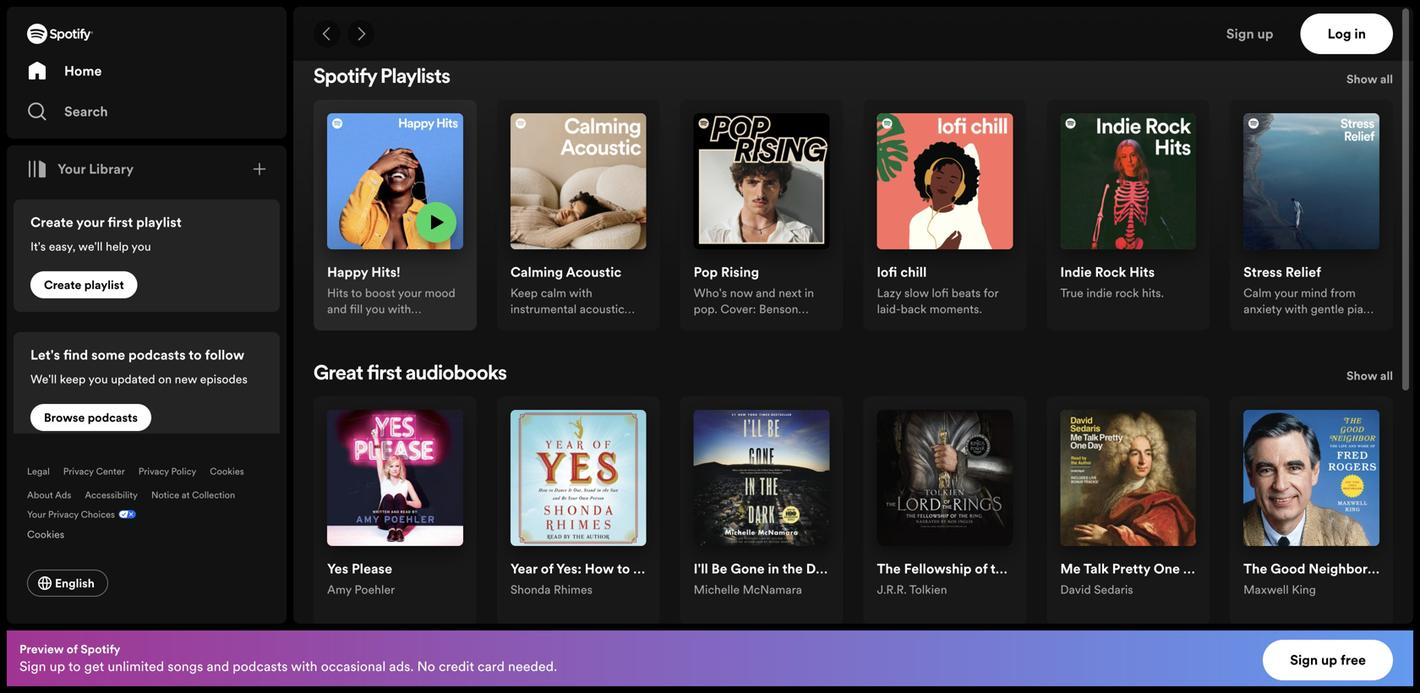Task type: vqa. For each thing, say whether or not it's contained in the screenshot.
Boston
no



Task type: locate. For each thing, give the bounding box(es) containing it.
0 vertical spatial in
[[1355, 25, 1367, 43]]

0 vertical spatial spotify
[[314, 68, 377, 88]]

calming acoustic keep calm with instrumental acoustic tracks.
[[511, 263, 625, 333]]

create down the easy,
[[44, 277, 82, 293]]

you inside create your first playlist it's easy, we'll help you
[[131, 238, 151, 255]]

preview of spotify sign up to get unlimited songs and podcasts with occasional ads. no credit card needed.
[[19, 641, 557, 676]]

find
[[63, 346, 88, 364]]

easy,
[[49, 238, 76, 255]]

1 horizontal spatial you
[[131, 238, 151, 255]]

from
[[1331, 285, 1356, 301]]

playlist
[[136, 213, 182, 232], [84, 277, 124, 293]]

indie rock hits true indie rock hits.
[[1061, 263, 1164, 301]]

create
[[30, 213, 73, 232], [44, 277, 82, 293]]

privacy for privacy center
[[63, 465, 94, 478]]

about ads
[[27, 489, 71, 501]]

0 vertical spatial cookies
[[210, 465, 244, 478]]

2 vertical spatial to
[[68, 657, 81, 676]]

2 all from the top
[[1381, 368, 1394, 384]]

1 vertical spatial to
[[189, 346, 202, 364]]

1 vertical spatial cookies
[[27, 528, 64, 542]]

create inside button
[[44, 277, 82, 293]]

show all for spotify playlists
[[1347, 71, 1394, 87]]

all inside spotify playlists element
[[1381, 71, 1394, 87]]

cookies link up collection at the bottom left of page
[[210, 465, 244, 478]]

0 horizontal spatial hits
[[327, 285, 349, 301]]

now
[[730, 285, 753, 301]]

2 horizontal spatial sign
[[1291, 651, 1319, 670]]

with inside calming acoustic keep calm with instrumental acoustic tracks.
[[569, 285, 593, 301]]

lofi right slow
[[932, 285, 949, 301]]

your
[[76, 213, 104, 232], [398, 285, 422, 301], [1275, 285, 1299, 301]]

and inside pop rising who's now and next in pop. cover: benson boone
[[756, 285, 776, 301]]

show all inside great first audiobooks element
[[1347, 368, 1394, 384]]

0 vertical spatial you
[[131, 238, 151, 255]]

center
[[96, 465, 125, 478]]

1 horizontal spatial lofi
[[932, 285, 949, 301]]

0 horizontal spatial playlist
[[84, 277, 124, 293]]

stress relief calm your mind from anxiety with gentle piano and ambient music.
[[1244, 263, 1377, 333]]

king
[[1292, 582, 1317, 598]]

1 vertical spatial you
[[366, 301, 385, 317]]

up left the free at the right bottom of the page
[[1322, 651, 1338, 670]]

1 vertical spatial cookies link
[[27, 524, 78, 543]]

calm
[[541, 285, 567, 301]]

privacy for privacy policy
[[138, 465, 169, 478]]

to
[[351, 285, 362, 301], [189, 346, 202, 364], [68, 657, 81, 676]]

1 vertical spatial create
[[44, 277, 82, 293]]

0 horizontal spatial in
[[805, 285, 814, 301]]

1 horizontal spatial spotify
[[314, 68, 377, 88]]

show all down music.
[[1347, 368, 1394, 384]]

cookies up collection at the bottom left of page
[[210, 465, 244, 478]]

0 horizontal spatial sign
[[19, 657, 46, 676]]

to left get at the bottom left of page
[[68, 657, 81, 676]]

all for great first audiobooks
[[1381, 368, 1394, 384]]

of
[[67, 641, 78, 657]]

your left the library
[[58, 160, 86, 178]]

show all link for spotify playlists
[[1347, 69, 1394, 93]]

0 horizontal spatial you
[[88, 371, 108, 387]]

2 show all link from the top
[[1347, 366, 1394, 390]]

you for let's find some podcasts to follow
[[88, 371, 108, 387]]

free
[[1341, 651, 1367, 670]]

create inside create your first playlist it's easy, we'll help you
[[30, 213, 73, 232]]

show down log in
[[1347, 71, 1378, 87]]

please
[[352, 560, 392, 578]]

1 vertical spatial podcasts
[[88, 410, 138, 426]]

to inside preview of spotify sign up to get unlimited songs and podcasts with occasional ads. no credit card needed.
[[68, 657, 81, 676]]

0 vertical spatial show all
[[1347, 71, 1394, 87]]

california consumer privacy act (ccpa) opt-out icon image
[[115, 508, 136, 524]]

0 vertical spatial cookies link
[[210, 465, 244, 478]]

you right help
[[131, 238, 151, 255]]

sign inside top bar and user menu element
[[1227, 25, 1255, 43]]

show for spotify playlists
[[1347, 71, 1378, 87]]

hits up hits.
[[1130, 263, 1155, 281]]

2 horizontal spatial up
[[1322, 651, 1338, 670]]

true
[[1061, 285, 1084, 301]]

spotify inside preview of spotify sign up to get unlimited songs and podcasts with occasional ads. no credit card needed.
[[81, 641, 120, 657]]

card
[[478, 657, 505, 676]]

1 show from the top
[[1347, 71, 1378, 87]]

show inside spotify playlists element
[[1347, 71, 1378, 87]]

1 vertical spatial show all
[[1347, 368, 1394, 384]]

show all link down log in
[[1347, 69, 1394, 93]]

in right log
[[1355, 25, 1367, 43]]

1 vertical spatial all
[[1381, 368, 1394, 384]]

1 horizontal spatial your
[[398, 285, 422, 301]]

create playlist button
[[30, 271, 138, 299]]

1 show all link from the top
[[1347, 69, 1394, 93]]

1 horizontal spatial first
[[367, 364, 402, 385]]

in
[[1355, 25, 1367, 43], [805, 285, 814, 301]]

michelle mcnamara
[[694, 582, 802, 598]]

tolkien
[[910, 582, 948, 598]]

2 vertical spatial podcasts
[[233, 657, 288, 676]]

1 horizontal spatial up
[[1258, 25, 1274, 43]]

podcasts down updated
[[88, 410, 138, 426]]

your library
[[58, 160, 134, 178]]

yes please link
[[327, 560, 392, 582]]

2 horizontal spatial your
[[1275, 285, 1299, 301]]

home link
[[27, 54, 266, 88]]

1 vertical spatial in
[[805, 285, 814, 301]]

podcasts up on
[[128, 346, 186, 364]]

sign up
[[1227, 25, 1274, 43]]

sign for sign up free
[[1291, 651, 1319, 670]]

updated
[[111, 371, 155, 387]]

lazy
[[877, 285, 902, 301]]

1 horizontal spatial cookies
[[210, 465, 244, 478]]

me
[[1061, 560, 1081, 578]]

sign for sign up
[[1227, 25, 1255, 43]]

your inside happy hits! hits to boost your mood and fill you with happiness!
[[398, 285, 422, 301]]

1 show all from the top
[[1347, 71, 1394, 87]]

create up the easy,
[[30, 213, 73, 232]]

spotify right of
[[81, 641, 120, 657]]

cookies down your privacy choices
[[27, 528, 64, 542]]

show all down log in
[[1347, 71, 1394, 87]]

at
[[182, 489, 190, 501]]

sign up free
[[1291, 651, 1367, 670]]

browse podcasts link
[[30, 404, 151, 431]]

to down happy
[[351, 285, 362, 301]]

0 vertical spatial all
[[1381, 71, 1394, 87]]

1 horizontal spatial playlist
[[136, 213, 182, 232]]

podcasts inside preview of spotify sign up to get unlimited songs and podcasts with occasional ads. no credit card needed.
[[233, 657, 288, 676]]

create your first playlist it's easy, we'll help you
[[30, 213, 182, 255]]

let's find some podcasts to follow we'll keep you updated on new episodes
[[30, 346, 248, 387]]

you inside 'let's find some podcasts to follow we'll keep you updated on new episodes'
[[88, 371, 108, 387]]

rhimes
[[554, 582, 593, 598]]

you right fill
[[366, 301, 385, 317]]

1 vertical spatial show
[[1347, 368, 1378, 384]]

talk
[[1084, 560, 1109, 578]]

1 horizontal spatial sign
[[1227, 25, 1255, 43]]

happy hits! link
[[327, 263, 400, 285]]

lofi up lazy
[[877, 263, 898, 281]]

first right great
[[367, 364, 402, 385]]

mood
[[425, 285, 456, 301]]

you inside happy hits! hits to boost your mood and fill you with happiness!
[[366, 301, 385, 317]]

show all link inside great first audiobooks element
[[1347, 366, 1394, 390]]

2 horizontal spatial to
[[351, 285, 362, 301]]

cover:
[[721, 301, 756, 317]]

1 horizontal spatial your
[[58, 160, 86, 178]]

up inside top bar and user menu element
[[1258, 25, 1274, 43]]

privacy up ads
[[63, 465, 94, 478]]

hits inside happy hits! hits to boost your mood and fill you with happiness!
[[327, 285, 349, 301]]

0 horizontal spatial your
[[76, 213, 104, 232]]

your inside button
[[58, 160, 86, 178]]

all inside great first audiobooks element
[[1381, 368, 1394, 384]]

calming
[[511, 263, 563, 281]]

cookies link down your privacy choices
[[27, 524, 78, 543]]

rising
[[721, 263, 760, 281]]

spotify playlists
[[314, 68, 450, 88]]

your for your library
[[58, 160, 86, 178]]

relief
[[1286, 263, 1322, 281]]

0 vertical spatial to
[[351, 285, 362, 301]]

1 horizontal spatial to
[[189, 346, 202, 364]]

0 horizontal spatial spotify
[[81, 641, 120, 657]]

show all
[[1347, 71, 1394, 87], [1347, 368, 1394, 384]]

privacy policy
[[138, 465, 196, 478]]

poehler
[[355, 582, 395, 598]]

0 horizontal spatial up
[[50, 657, 65, 676]]

with down hits!
[[388, 301, 411, 317]]

top bar and user menu element
[[293, 7, 1414, 61]]

privacy up notice at the left bottom
[[138, 465, 169, 478]]

and right songs on the bottom
[[207, 657, 229, 676]]

all
[[1381, 71, 1394, 87], [1381, 368, 1394, 384]]

maxwell king
[[1244, 582, 1317, 598]]

0 vertical spatial show all link
[[1347, 69, 1394, 93]]

and right now on the top of the page
[[756, 285, 776, 301]]

and left fill
[[327, 301, 347, 317]]

accessibility link
[[85, 489, 138, 501]]

1 horizontal spatial hits
[[1130, 263, 1155, 281]]

hits!
[[371, 263, 400, 281]]

your privacy choices button
[[27, 508, 115, 521]]

0 vertical spatial create
[[30, 213, 73, 232]]

up inside preview of spotify sign up to get unlimited songs and podcasts with occasional ads. no credit card needed.
[[50, 657, 65, 676]]

up left log
[[1258, 25, 1274, 43]]

all for spotify playlists
[[1381, 71, 1394, 87]]

1 vertical spatial lofi
[[932, 285, 949, 301]]

show inside great first audiobooks element
[[1347, 368, 1378, 384]]

1 vertical spatial hits
[[327, 285, 349, 301]]

your
[[58, 160, 86, 178], [27, 508, 46, 521]]

1 all from the top
[[1381, 71, 1394, 87]]

accessibility
[[85, 489, 138, 501]]

0 vertical spatial podcasts
[[128, 346, 186, 364]]

indie
[[1061, 263, 1092, 281]]

1 vertical spatial spotify
[[81, 641, 120, 657]]

mcnamara
[[743, 582, 802, 598]]

show
[[1347, 71, 1378, 87], [1347, 368, 1378, 384]]

you
[[131, 238, 151, 255], [366, 301, 385, 317], [88, 371, 108, 387]]

spotify down go forward 'icon'
[[314, 68, 377, 88]]

ambient
[[1267, 317, 1310, 333]]

new
[[175, 371, 197, 387]]

calm
[[1244, 285, 1272, 301]]

0 vertical spatial hits
[[1130, 263, 1155, 281]]

your down relief
[[1275, 285, 1299, 301]]

up left of
[[50, 657, 65, 676]]

show all inside spotify playlists element
[[1347, 71, 1394, 87]]

with left occasional
[[291, 657, 318, 676]]

you right keep
[[88, 371, 108, 387]]

sign inside preview of spotify sign up to get unlimited songs and podcasts with occasional ads. no credit card needed.
[[19, 657, 46, 676]]

first up help
[[108, 213, 133, 232]]

playlist inside button
[[84, 277, 124, 293]]

we'll
[[78, 238, 103, 255]]

your inside stress relief calm your mind from anxiety with gentle piano and ambient music.
[[1275, 285, 1299, 301]]

2 show all from the top
[[1347, 368, 1394, 384]]

with left gentle
[[1285, 301, 1308, 317]]

show all for great first audiobooks
[[1347, 368, 1394, 384]]

moments.
[[930, 301, 983, 317]]

in right next
[[805, 285, 814, 301]]

1 vertical spatial playlist
[[84, 277, 124, 293]]

0 vertical spatial playlist
[[136, 213, 182, 232]]

and down calm
[[1244, 317, 1264, 333]]

your up we'll
[[76, 213, 104, 232]]

0 vertical spatial first
[[108, 213, 133, 232]]

2 vertical spatial you
[[88, 371, 108, 387]]

0 horizontal spatial your
[[27, 508, 46, 521]]

with down acoustic
[[569, 285, 593, 301]]

your right boost
[[398, 285, 422, 301]]

in inside log in button
[[1355, 25, 1367, 43]]

cookies for the leftmost the cookies link
[[27, 528, 64, 542]]

playlist inside create your first playlist it's easy, we'll help you
[[136, 213, 182, 232]]

1 vertical spatial your
[[27, 508, 46, 521]]

to up the new
[[189, 346, 202, 364]]

calming acoustic link
[[511, 263, 622, 285]]

j.r.r. tolkien
[[877, 582, 948, 598]]

0 vertical spatial show
[[1347, 71, 1378, 87]]

1 horizontal spatial in
[[1355, 25, 1367, 43]]

your down about at left bottom
[[27, 508, 46, 521]]

1 vertical spatial first
[[367, 364, 402, 385]]

hits down happy
[[327, 285, 349, 301]]

privacy
[[63, 465, 94, 478], [138, 465, 169, 478], [48, 508, 79, 521]]

show all link down music.
[[1347, 366, 1394, 390]]

audiobooks
[[406, 364, 507, 385]]

0 horizontal spatial to
[[68, 657, 81, 676]]

2 horizontal spatial you
[[366, 301, 385, 317]]

next
[[779, 285, 802, 301]]

0 vertical spatial your
[[58, 160, 86, 178]]

we'll
[[30, 371, 57, 387]]

create playlist
[[44, 277, 124, 293]]

0 horizontal spatial first
[[108, 213, 133, 232]]

0 horizontal spatial cookies
[[27, 528, 64, 542]]

podcasts right songs on the bottom
[[233, 657, 288, 676]]

1 vertical spatial show all link
[[1347, 366, 1394, 390]]

0 horizontal spatial lofi
[[877, 263, 898, 281]]

show down music.
[[1347, 368, 1378, 384]]

2 show from the top
[[1347, 368, 1378, 384]]

show for great first audiobooks
[[1347, 368, 1378, 384]]

hits inside indie rock hits true indie rock hits.
[[1130, 263, 1155, 281]]



Task type: describe. For each thing, give the bounding box(es) containing it.
with inside stress relief calm your mind from anxiety with gentle piano and ambient music.
[[1285, 301, 1308, 317]]

it's
[[30, 238, 46, 255]]

in inside pop rising who's now and next in pop. cover: benson boone
[[805, 285, 814, 301]]

slow
[[905, 285, 929, 301]]

yes please amy poehler
[[327, 560, 395, 598]]

0 horizontal spatial cookies link
[[27, 524, 78, 543]]

you for create your first playlist
[[131, 238, 151, 255]]

instrumental
[[511, 301, 577, 317]]

create for your
[[30, 213, 73, 232]]

to inside happy hits! hits to boost your mood and fill you with happiness!
[[351, 285, 362, 301]]

indie rock hits link
[[1061, 263, 1155, 285]]

ads.
[[389, 657, 414, 676]]

fill
[[350, 301, 363, 317]]

songs
[[168, 657, 203, 676]]

policy
[[171, 465, 196, 478]]

for
[[984, 285, 999, 301]]

rock
[[1095, 263, 1127, 281]]

preview
[[19, 641, 64, 657]]

help
[[106, 238, 129, 255]]

follow
[[205, 346, 244, 364]]

who's
[[694, 285, 727, 301]]

and inside happy hits! hits to boost your mood and fill you with happiness!
[[327, 301, 347, 317]]

hits for indie rock hits
[[1130, 263, 1155, 281]]

michelle
[[694, 582, 740, 598]]

about ads link
[[27, 489, 71, 501]]

browse podcasts
[[44, 410, 138, 426]]

tracks.
[[511, 317, 546, 333]]

boost
[[365, 285, 395, 301]]

yes
[[327, 560, 349, 578]]

sign up free button
[[1264, 640, 1394, 681]]

shonda
[[511, 582, 551, 598]]

hits.
[[1142, 285, 1164, 301]]

amy
[[327, 582, 352, 598]]

english
[[55, 575, 95, 592]]

and inside stress relief calm your mind from anxiety with gentle piano and ambient music.
[[1244, 317, 1264, 333]]

chill
[[901, 263, 927, 281]]

great first audiobooks element
[[314, 364, 1394, 626]]

first inside create your first playlist it's easy, we'll help you
[[108, 213, 133, 232]]

playlists
[[381, 68, 450, 88]]

to inside 'let's find some podcasts to follow we'll keep you updated on new episodes'
[[189, 346, 202, 364]]

piano
[[1348, 301, 1377, 317]]

me talk pretty one day david sedaris
[[1061, 560, 1208, 598]]

happy
[[327, 263, 368, 281]]

beats
[[952, 285, 981, 301]]

keep
[[60, 371, 86, 387]]

credit
[[439, 657, 474, 676]]

legal link
[[27, 465, 50, 478]]

no
[[417, 657, 435, 676]]

maxwell
[[1244, 582, 1289, 598]]

benson
[[759, 301, 799, 317]]

stress
[[1244, 263, 1283, 281]]

pop rising link
[[694, 263, 760, 285]]

boone
[[694, 317, 728, 333]]

search
[[64, 102, 108, 121]]

shonda rhimes
[[511, 582, 593, 598]]

pop
[[694, 263, 718, 281]]

pop rising who's now and next in pop. cover: benson boone
[[694, 263, 814, 333]]

privacy center
[[63, 465, 125, 478]]

needed.
[[508, 657, 557, 676]]

unlimited
[[108, 657, 164, 676]]

spotify playlists link
[[314, 68, 450, 88]]

spotify image
[[27, 24, 93, 44]]

pop.
[[694, 301, 718, 317]]

indie
[[1087, 285, 1113, 301]]

privacy down ads
[[48, 508, 79, 521]]

david
[[1061, 582, 1091, 598]]

create for playlist
[[44, 277, 82, 293]]

privacy center link
[[63, 465, 125, 478]]

great first audiobooks link
[[314, 364, 507, 385]]

episodes
[[200, 371, 248, 387]]

go back image
[[320, 27, 334, 41]]

notice
[[151, 489, 179, 501]]

lofi chill lazy slow lofi beats for laid-back moments.
[[877, 263, 999, 317]]

pretty
[[1113, 560, 1151, 578]]

laid-
[[877, 301, 901, 317]]

with inside happy hits! hits to boost your mood and fill you with happiness!
[[388, 301, 411, 317]]

get
[[84, 657, 104, 676]]

your inside create your first playlist it's easy, we'll help you
[[76, 213, 104, 232]]

notice at collection link
[[151, 489, 235, 501]]

one
[[1154, 560, 1181, 578]]

with inside preview of spotify sign up to get unlimited songs and podcasts with occasional ads. no credit card needed.
[[291, 657, 318, 676]]

music.
[[1313, 317, 1348, 333]]

collection
[[192, 489, 235, 501]]

choices
[[81, 508, 115, 521]]

lofi chill link
[[877, 263, 927, 285]]

podcasts inside 'let's find some podcasts to follow we'll keep you updated on new episodes'
[[128, 346, 186, 364]]

search link
[[27, 95, 266, 129]]

j.r.r.
[[877, 582, 907, 598]]

and inside preview of spotify sign up to get unlimited songs and podcasts with occasional ads. no credit card needed.
[[207, 657, 229, 676]]

about
[[27, 489, 53, 501]]

main element
[[7, 7, 287, 624]]

sign up button
[[1220, 14, 1301, 54]]

up for sign up
[[1258, 25, 1274, 43]]

0 vertical spatial lofi
[[877, 263, 898, 281]]

notice at collection
[[151, 489, 235, 501]]

your for your privacy choices
[[27, 508, 46, 521]]

spotify playlists element
[[314, 68, 1394, 333]]

log in
[[1328, 25, 1367, 43]]

show all link for great first audiobooks
[[1347, 366, 1394, 390]]

go forward image
[[354, 27, 368, 41]]

home
[[64, 62, 102, 80]]

up for sign up free
[[1322, 651, 1338, 670]]

1 horizontal spatial cookies link
[[210, 465, 244, 478]]

hits for happy hits!
[[327, 285, 349, 301]]

happiness!
[[327, 317, 384, 333]]

great first audiobooks
[[314, 364, 507, 385]]

cookies for the cookies link to the right
[[210, 465, 244, 478]]



